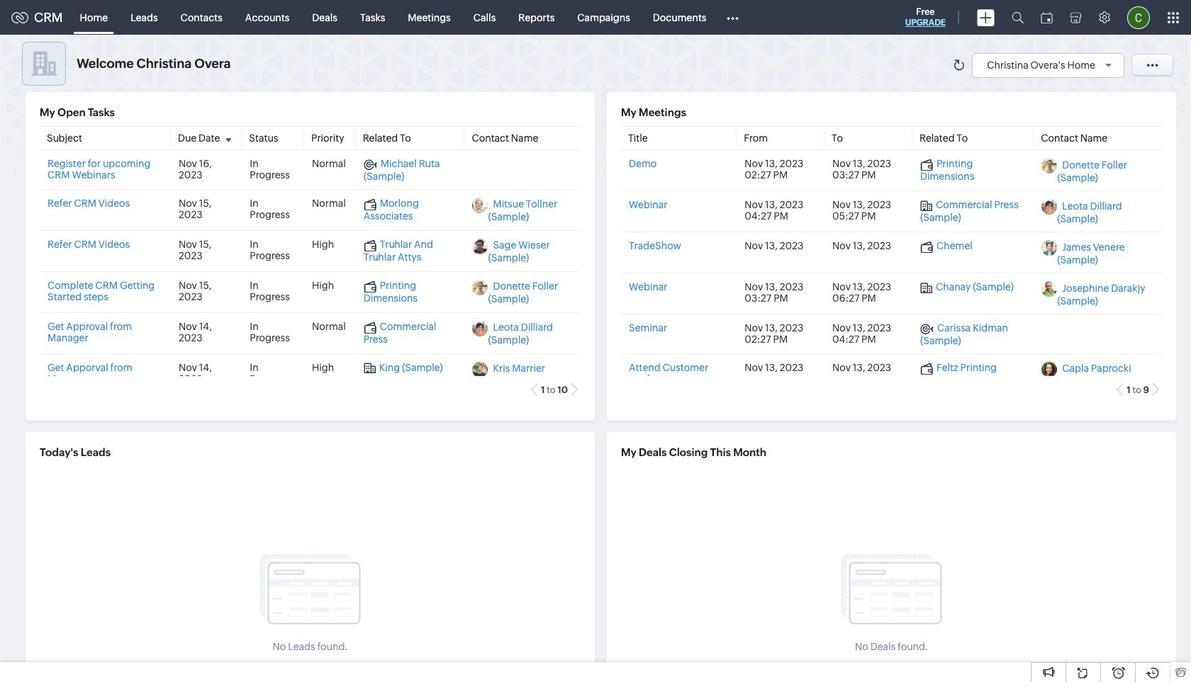 Task type: vqa. For each thing, say whether or not it's contained in the screenshot.
Installed
no



Task type: locate. For each thing, give the bounding box(es) containing it.
logo image
[[11, 12, 28, 23]]

calendar image
[[1041, 12, 1053, 23]]

create menu image
[[977, 9, 995, 26]]

create menu element
[[969, 0, 1003, 34]]



Task type: describe. For each thing, give the bounding box(es) containing it.
profile element
[[1119, 0, 1159, 34]]

Other Modules field
[[718, 6, 748, 29]]

search element
[[1003, 0, 1032, 35]]

search image
[[1012, 11, 1024, 23]]

profile image
[[1127, 6, 1150, 29]]



